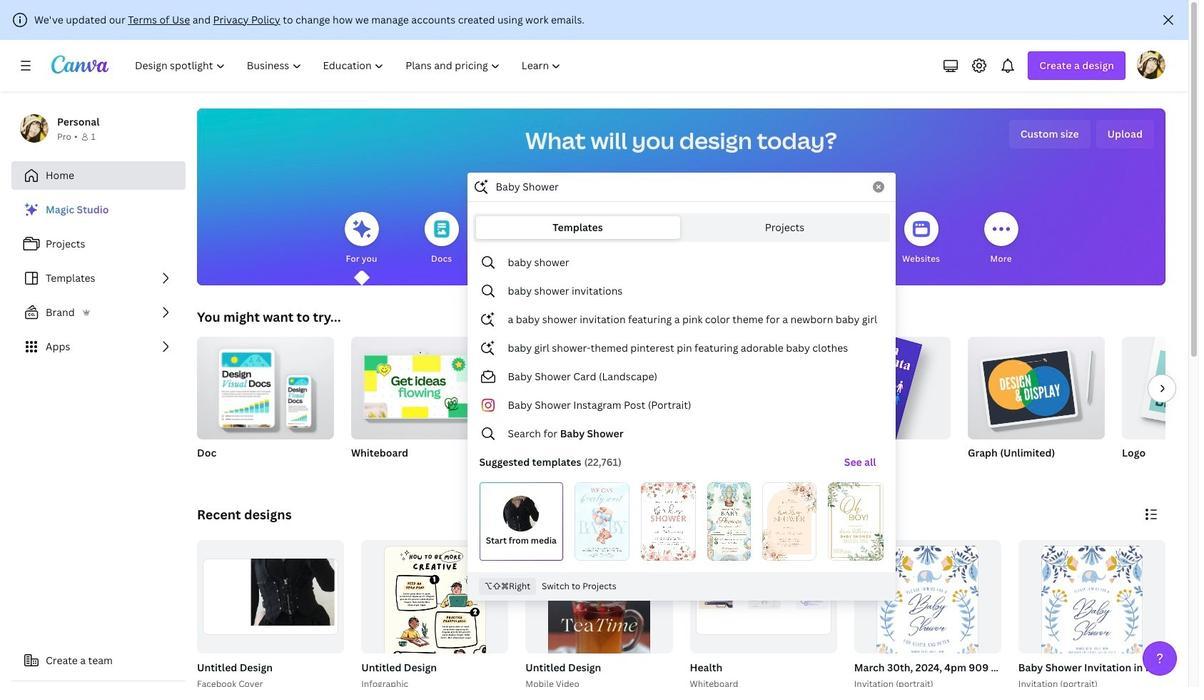 Task type: locate. For each thing, give the bounding box(es) containing it.
list
[[11, 196, 186, 361]]

list box
[[468, 248, 895, 567]]

None search field
[[467, 173, 896, 601]]

uploaded media image
[[504, 496, 539, 532]]

group
[[812, 327, 951, 509], [812, 327, 951, 509], [968, 331, 1105, 478], [968, 331, 1105, 440], [197, 337, 334, 478], [351, 337, 488, 478], [506, 337, 643, 478], [1122, 337, 1200, 478], [1122, 337, 1200, 440], [194, 541, 344, 688], [359, 541, 509, 688], [523, 541, 673, 688], [526, 541, 673, 688], [687, 541, 837, 688], [852, 541, 1125, 688], [854, 541, 1002, 688], [1016, 541, 1200, 688], [1019, 541, 1166, 688]]

edit a copy of the pastel boho floral arch baby shower invitation template image
[[762, 483, 817, 561]]



Task type: describe. For each thing, give the bounding box(es) containing it.
stephanie aranda image
[[1137, 51, 1166, 79]]

edit a copy of the we can bearly wait baby shower invitation template image
[[575, 483, 630, 561]]

edit a copy of the pink cute floral baby shower invitation template image
[[641, 483, 696, 561]]

edit a copy of the gold and green foliage baby shower invitation template image
[[829, 483, 884, 561]]

Search search field
[[496, 174, 864, 201]]

top level navigation element
[[126, 51, 574, 80]]

edit a copy of the blue watercolor illustration baby shower mobile video template image
[[708, 483, 751, 561]]



Task type: vqa. For each thing, say whether or not it's contained in the screenshot.
the Brand button at the left of page
no



